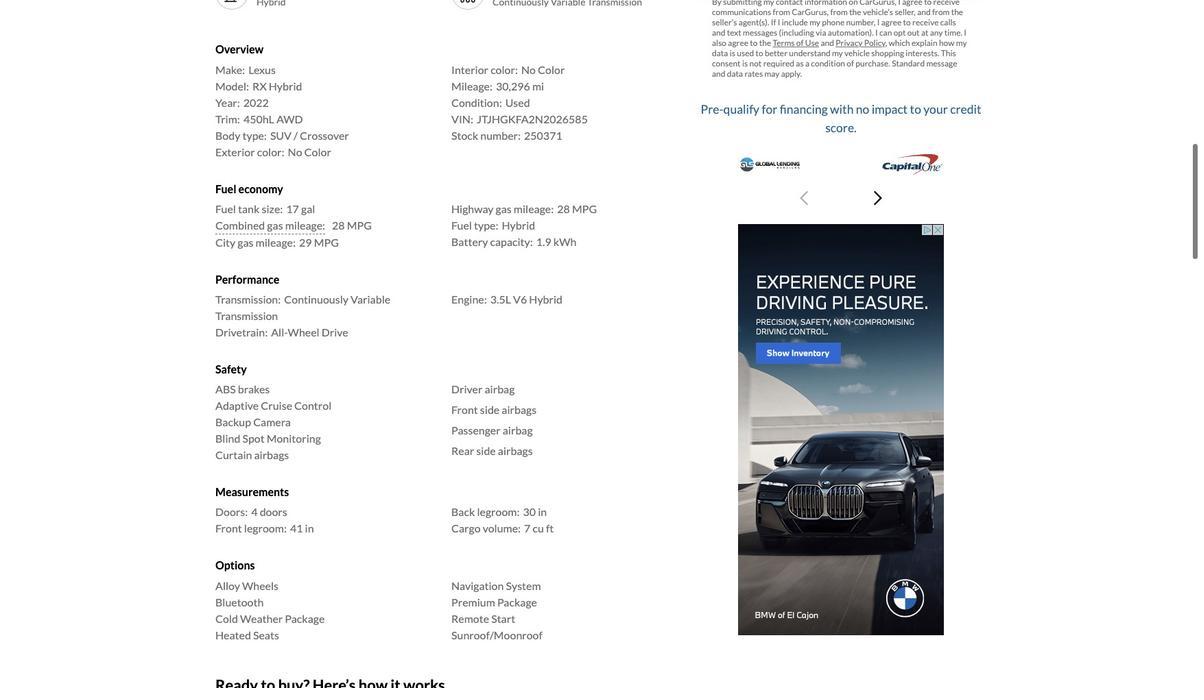 Task type: vqa. For each thing, say whether or not it's contained in the screenshot.
the bottom the side
yes



Task type: describe. For each thing, give the bounding box(es) containing it.
agent(s).
[[739, 17, 769, 27]]

and right seller,
[[917, 7, 931, 17]]

color inside make: lexus model: rx hybrid year: 2022 trim: 450hl awd body type: suv / crossover exterior color: no color
[[304, 145, 331, 158]]

variable
[[351, 293, 390, 306]]

at
[[921, 27, 928, 38]]

my left vehicle
[[832, 48, 843, 58]]

credit
[[950, 103, 981, 117]]

hybrid inside highway gas mileage: 28 mpg fuel type: hybrid battery capacity: 1.9 kwh
[[502, 219, 535, 232]]

year:
[[215, 96, 240, 109]]

adaptive
[[215, 399, 259, 412]]

drive
[[322, 326, 348, 339]]

1 vertical spatial mileage:
[[285, 219, 325, 232]]

seller,
[[895, 7, 916, 17]]

financing
[[780, 103, 828, 117]]

interests.
[[906, 48, 939, 58]]

lexus
[[248, 63, 276, 76]]

terms of use link
[[773, 38, 819, 48]]

remote
[[451, 612, 489, 625]]

make: lexus model: rx hybrid year: 2022 trim: 450hl awd body type: suv / crossover exterior color: no color
[[215, 63, 349, 158]]

premium
[[451, 596, 495, 609]]

2 vertical spatial mpg
[[314, 236, 339, 249]]

drivetrain: all-wheel drive
[[215, 326, 348, 339]]

2 vertical spatial agree
[[728, 38, 748, 48]]

0 horizontal spatial cargurus,
[[792, 7, 829, 17]]

pre-qualify for financing with no impact to your credit score. button
[[698, 95, 984, 219]]

spot
[[242, 432, 265, 445]]

28 inside highway gas mileage: 28 mpg fuel type: hybrid battery capacity: 1.9 kwh
[[557, 202, 570, 215]]

required
[[763, 58, 794, 68]]

2 horizontal spatial agree
[[902, 0, 923, 7]]

i right the number,
[[877, 17, 880, 27]]

fuel economy
[[215, 182, 283, 195]]

chevron right image
[[874, 190, 882, 207]]

number:
[[480, 129, 521, 142]]

, which explain how my data is used to better understand my vehicle shopping interests. this consent is not required as a condition of purchase. standard message and data rates may apply.
[[712, 38, 967, 79]]

1 vertical spatial mpg
[[347, 219, 372, 232]]

rates
[[745, 68, 763, 79]]

17
[[286, 202, 299, 215]]

0 vertical spatial data
[[712, 48, 728, 58]]

30
[[523, 506, 536, 519]]

use
[[805, 38, 819, 48]]

side for rear
[[476, 445, 496, 458]]

of inside ", which explain how my data is used to better understand my vehicle shopping interests. this consent is not required as a condition of purchase. standard message and data rates may apply."
[[847, 58, 854, 68]]

mi
[[532, 79, 544, 92]]

alloy wheels bluetooth cold weather package heated seats
[[215, 579, 325, 642]]

rx
[[253, 79, 267, 92]]

fuel for fuel economy
[[215, 182, 236, 195]]

passenger
[[451, 424, 501, 437]]

0 vertical spatial receive
[[933, 0, 960, 7]]

1 from from the left
[[773, 7, 790, 17]]

,
[[885, 38, 887, 48]]

hybrid inside make: lexus model: rx hybrid year: 2022 trim: 450hl awd body type: suv / crossover exterior color: no color
[[269, 79, 302, 92]]

3.5l
[[490, 293, 511, 306]]

0 vertical spatial of
[[796, 38, 804, 48]]

include
[[782, 17, 808, 27]]

color inside interior color: no color mileage: 30,296 mi condition: used vin: jtjhgkfa2n2026585 stock number: 250371
[[538, 63, 565, 76]]

color: inside interior color: no color mileage: 30,296 mi condition: used vin: jtjhgkfa2n2026585 stock number: 250371
[[491, 63, 518, 76]]

1 vertical spatial gas
[[267, 219, 283, 232]]

drivetrain:
[[215, 326, 268, 339]]

i right time.
[[964, 27, 967, 38]]

type: inside make: lexus model: rx hybrid year: 2022 trim: 450hl awd body type: suv / crossover exterior color: no color
[[242, 129, 267, 142]]

terms
[[773, 38, 795, 48]]

0 vertical spatial front
[[451, 404, 478, 417]]

submitting
[[723, 0, 762, 7]]

i right vehicle's
[[898, 0, 901, 7]]

bluetooth
[[215, 596, 264, 609]]

back legroom: 30 in cargo volume: 7 cu ft
[[451, 506, 554, 535]]

engine: 3.5l v6 hybrid
[[451, 293, 563, 306]]

1 horizontal spatial agree
[[881, 17, 902, 27]]

not
[[749, 58, 762, 68]]

type: inside highway gas mileage: 28 mpg fuel type: hybrid battery capacity: 1.9 kwh
[[474, 219, 498, 232]]

package inside navigation system premium package remote start sunroof/moonroof
[[497, 596, 537, 609]]

fuel type image
[[221, 0, 243, 4]]

in inside doors: 4 doors front legroom: 41 in
[[305, 522, 314, 535]]

legroom: inside "back legroom: 30 in cargo volume: 7 cu ft"
[[477, 506, 520, 519]]

1 horizontal spatial the
[[849, 7, 861, 17]]

privacy policy link
[[836, 38, 885, 48]]

ft
[[546, 522, 554, 535]]

fuel tank size: 17 gal combined gas mileage: 28 mpg city gas mileage: 29 mpg
[[215, 202, 372, 249]]

alloy
[[215, 579, 240, 592]]

41
[[290, 522, 303, 535]]

gal
[[301, 202, 315, 215]]

stock
[[451, 129, 478, 142]]

message
[[926, 58, 957, 68]]

to down agent(s).
[[750, 38, 758, 48]]

privacy
[[836, 38, 863, 48]]

airbag for passenger airbag
[[503, 424, 533, 437]]

any
[[930, 27, 943, 38]]

30,296
[[496, 79, 530, 92]]

advertisement element
[[738, 225, 944, 636]]

transmission image
[[457, 0, 479, 4]]

backup
[[215, 416, 251, 429]]

legroom: inside doors: 4 doors front legroom: 41 in
[[244, 522, 287, 535]]

kwh
[[553, 235, 577, 248]]

1 vertical spatial data
[[727, 68, 743, 79]]

and inside ", which explain how my data is used to better understand my vehicle shopping interests. this consent is not required as a condition of purchase. standard message and data rates may apply."
[[712, 68, 725, 79]]

i left can
[[875, 27, 878, 38]]

0 horizontal spatial is
[[730, 48, 735, 58]]

1.9
[[536, 235, 551, 248]]

transmission:
[[215, 293, 281, 306]]

policy
[[864, 38, 885, 48]]

impact
[[872, 103, 908, 117]]

and left text
[[712, 27, 725, 38]]

2022
[[243, 96, 269, 109]]

2 from from the left
[[830, 7, 848, 17]]

curtain
[[215, 449, 252, 462]]

cargo
[[451, 522, 481, 535]]

out
[[907, 27, 920, 38]]

sunroof/moonroof
[[451, 629, 543, 642]]

abs
[[215, 383, 236, 396]]

on
[[849, 0, 858, 7]]

no inside make: lexus model: rx hybrid year: 2022 trim: 450hl awd body type: suv / crossover exterior color: no color
[[288, 145, 302, 158]]

to inside pre-qualify for financing with no impact to your credit score.
[[910, 103, 921, 117]]

1 horizontal spatial cargurus,
[[860, 0, 897, 7]]

to inside ", which explain how my data is used to better understand my vehicle shopping interests. this consent is not required as a condition of purchase. standard message and data rates may apply."
[[756, 48, 763, 58]]

also
[[712, 38, 727, 48]]

airbags inside the abs brakes adaptive cruise control backup camera blind spot monitoring curtain airbags
[[254, 449, 289, 462]]

can
[[879, 27, 892, 38]]

2 horizontal spatial the
[[951, 7, 963, 17]]

measurements
[[215, 486, 289, 499]]

condition
[[811, 58, 845, 68]]

weather
[[240, 612, 283, 625]]

my left phone
[[810, 17, 820, 27]]

apply.
[[781, 68, 802, 79]]



Task type: locate. For each thing, give the bounding box(es) containing it.
0 vertical spatial in
[[538, 506, 547, 519]]

doors
[[260, 506, 287, 519]]

to
[[924, 0, 932, 7], [903, 17, 911, 27], [750, 38, 758, 48], [756, 48, 763, 58], [910, 103, 921, 117]]

consent
[[712, 58, 741, 68]]

passenger airbag
[[451, 424, 533, 437]]

1 vertical spatial package
[[285, 612, 325, 625]]

vehicle
[[845, 48, 870, 58]]

from up (including
[[773, 7, 790, 17]]

gas down size:
[[267, 219, 283, 232]]

hybrid right v6
[[529, 293, 563, 306]]

package inside "alloy wheels bluetooth cold weather package heated seats"
[[285, 612, 325, 625]]

navigation
[[451, 579, 504, 592]]

rear
[[451, 445, 474, 458]]

side up passenger airbag
[[480, 404, 500, 417]]

0 vertical spatial side
[[480, 404, 500, 417]]

mpg inside highway gas mileage: 28 mpg fuel type: hybrid battery capacity: 1.9 kwh
[[572, 202, 597, 215]]

i right if
[[778, 17, 780, 27]]

in right 30 on the bottom left
[[538, 506, 547, 519]]

2 horizontal spatial gas
[[496, 202, 512, 215]]

0 vertical spatial hybrid
[[269, 79, 302, 92]]

1 horizontal spatial color:
[[491, 63, 518, 76]]

1 horizontal spatial is
[[742, 58, 748, 68]]

0 vertical spatial agree
[[902, 0, 923, 7]]

city
[[215, 236, 235, 249]]

mileage: inside highway gas mileage: 28 mpg fuel type: hybrid battery capacity: 1.9 kwh
[[514, 202, 554, 215]]

1 horizontal spatial type:
[[474, 219, 498, 232]]

calls
[[940, 17, 956, 27]]

0 vertical spatial color
[[538, 63, 565, 76]]

side
[[480, 404, 500, 417], [476, 445, 496, 458]]

fuel up the battery on the top left of the page
[[451, 219, 472, 232]]

the up time.
[[951, 7, 963, 17]]

size:
[[262, 202, 283, 215]]

messages
[[743, 27, 777, 38]]

the left terms
[[759, 38, 771, 48]]

time.
[[944, 27, 962, 38]]

0 vertical spatial type:
[[242, 129, 267, 142]]

fuel up the combined
[[215, 202, 236, 215]]

receive up explain
[[912, 17, 939, 27]]

1 horizontal spatial color
[[538, 63, 565, 76]]

2 vertical spatial hybrid
[[529, 293, 563, 306]]

0 horizontal spatial front
[[215, 522, 242, 535]]

and down also in the top of the page
[[712, 68, 725, 79]]

blind
[[215, 432, 240, 445]]

gas inside highway gas mileage: 28 mpg fuel type: hybrid battery capacity: 1.9 kwh
[[496, 202, 512, 215]]

driver
[[451, 383, 483, 396]]

wheel
[[288, 326, 319, 339]]

gas down the combined
[[238, 236, 254, 249]]

1 vertical spatial legroom:
[[244, 522, 287, 535]]

1 horizontal spatial legroom:
[[477, 506, 520, 519]]

1 horizontal spatial in
[[538, 506, 547, 519]]

and right use
[[821, 38, 834, 48]]

mpg
[[572, 202, 597, 215], [347, 219, 372, 232], [314, 236, 339, 249]]

package right "weather"
[[285, 612, 325, 625]]

to left at
[[903, 17, 911, 27]]

color down the crossover
[[304, 145, 331, 158]]

gas right highway
[[496, 202, 512, 215]]

of down privacy
[[847, 58, 854, 68]]

fuel inside highway gas mileage: 28 mpg fuel type: hybrid battery capacity: 1.9 kwh
[[451, 219, 472, 232]]

0 horizontal spatial legroom:
[[244, 522, 287, 535]]

by
[[712, 0, 722, 7]]

no down /
[[288, 145, 302, 158]]

to left the your
[[910, 103, 921, 117]]

2 horizontal spatial from
[[932, 7, 950, 17]]

model:
[[215, 79, 249, 92]]

to right seller,
[[924, 0, 932, 7]]

0 horizontal spatial type:
[[242, 129, 267, 142]]

1 vertical spatial side
[[476, 445, 496, 458]]

side for front
[[480, 404, 500, 417]]

airbags for rear side airbags
[[498, 445, 533, 458]]

v6
[[513, 293, 527, 306]]

agree right also in the top of the page
[[728, 38, 748, 48]]

1 horizontal spatial no
[[521, 63, 536, 76]]

1 vertical spatial airbag
[[503, 424, 533, 437]]

1 vertical spatial 28
[[332, 219, 345, 232]]

continuously variable transmission
[[215, 293, 390, 322]]

0 vertical spatial mpg
[[572, 202, 597, 215]]

1 vertical spatial hybrid
[[502, 219, 535, 232]]

phone
[[822, 17, 845, 27]]

type: down highway
[[474, 219, 498, 232]]

1 horizontal spatial from
[[830, 7, 848, 17]]

cargurus,
[[860, 0, 897, 7], [792, 7, 829, 17]]

1 vertical spatial no
[[288, 145, 302, 158]]

from up the any
[[932, 7, 950, 17]]

my up if
[[763, 0, 774, 7]]

seller's
[[712, 17, 737, 27]]

2 vertical spatial mileage:
[[256, 236, 296, 249]]

opt
[[894, 27, 906, 38]]

legroom: down doors
[[244, 522, 287, 535]]

0 horizontal spatial the
[[759, 38, 771, 48]]

data left the rates
[[727, 68, 743, 79]]

agree up ,
[[881, 17, 902, 27]]

0 horizontal spatial agree
[[728, 38, 748, 48]]

no
[[856, 103, 869, 117]]

cargurus, up via
[[792, 7, 829, 17]]

type: down 450hl at left
[[242, 129, 267, 142]]

chevron left image
[[800, 190, 808, 207]]

may
[[764, 68, 780, 79]]

mileage: left 29
[[256, 236, 296, 249]]

1 horizontal spatial gas
[[267, 219, 283, 232]]

2 vertical spatial fuel
[[451, 219, 472, 232]]

mileage: up 1.9
[[514, 202, 554, 215]]

camera
[[253, 416, 291, 429]]

0 horizontal spatial color
[[304, 145, 331, 158]]

jtjhgkfa2n2026585
[[477, 112, 588, 125]]

my right "how"
[[956, 38, 967, 48]]

0 vertical spatial gas
[[496, 202, 512, 215]]

color up mi on the left of page
[[538, 63, 565, 76]]

/
[[294, 129, 298, 142]]

highway gas mileage: 28 mpg fuel type: hybrid battery capacity: 1.9 kwh
[[451, 202, 597, 248]]

1 horizontal spatial of
[[847, 58, 854, 68]]

volume:
[[483, 522, 521, 535]]

side down passenger airbag
[[476, 445, 496, 458]]

1 vertical spatial agree
[[881, 17, 902, 27]]

1 horizontal spatial front
[[451, 404, 478, 417]]

combined
[[215, 219, 265, 232]]

fuel
[[215, 182, 236, 195], [215, 202, 236, 215], [451, 219, 472, 232]]

receive
[[933, 0, 960, 7], [912, 17, 939, 27]]

pre-
[[701, 103, 723, 117]]

airbag down "front side airbags"
[[503, 424, 533, 437]]

in inside "back legroom: 30 in cargo volume: 7 cu ft"
[[538, 506, 547, 519]]

fuel inside fuel tank size: 17 gal combined gas mileage: 28 mpg city gas mileage: 29 mpg
[[215, 202, 236, 215]]

1 vertical spatial of
[[847, 58, 854, 68]]

abs brakes adaptive cruise control backup camera blind spot monitoring curtain airbags
[[215, 383, 332, 462]]

0 horizontal spatial in
[[305, 522, 314, 535]]

front down driver
[[451, 404, 478, 417]]

driver airbag
[[451, 383, 515, 396]]

1 horizontal spatial 28
[[557, 202, 570, 215]]

color
[[538, 63, 565, 76], [304, 145, 331, 158]]

crossover
[[300, 129, 349, 142]]

body
[[215, 129, 240, 142]]

terms of use and privacy policy
[[773, 38, 885, 48]]

3 from from the left
[[932, 7, 950, 17]]

and
[[917, 7, 931, 17], [712, 27, 725, 38], [821, 38, 834, 48], [712, 68, 725, 79]]

1 vertical spatial fuel
[[215, 202, 236, 215]]

agree up out at the right of the page
[[902, 0, 923, 7]]

text
[[727, 27, 741, 38]]

0 horizontal spatial of
[[796, 38, 804, 48]]

0 vertical spatial airbag
[[485, 383, 515, 396]]

economy
[[238, 182, 283, 195]]

receive up calls
[[933, 0, 960, 7]]

color: up 30,296
[[491, 63, 518, 76]]

legroom:
[[477, 506, 520, 519], [244, 522, 287, 535]]

airbags up passenger airbag
[[502, 404, 537, 417]]

0 vertical spatial legroom:
[[477, 506, 520, 519]]

2 vertical spatial gas
[[238, 236, 254, 249]]

airbag
[[485, 383, 515, 396], [503, 424, 533, 437]]

hybrid right rx
[[269, 79, 302, 92]]

0 vertical spatial color:
[[491, 63, 518, 76]]

highway
[[451, 202, 494, 215]]

the up automation).
[[849, 7, 861, 17]]

0 horizontal spatial no
[[288, 145, 302, 158]]

7
[[524, 522, 531, 535]]

color: down suv
[[257, 145, 284, 158]]

no inside interior color: no color mileage: 30,296 mi condition: used vin: jtjhgkfa2n2026585 stock number: 250371
[[521, 63, 536, 76]]

cargurus, right on
[[860, 0, 897, 7]]

450hl
[[243, 112, 274, 125]]

capacity:
[[490, 235, 533, 248]]

28 inside fuel tank size: 17 gal combined gas mileage: 28 mpg city gas mileage: 29 mpg
[[332, 219, 345, 232]]

0 vertical spatial 28
[[557, 202, 570, 215]]

0 horizontal spatial gas
[[238, 236, 254, 249]]

1 vertical spatial front
[[215, 522, 242, 535]]

mileage: down gal
[[285, 219, 325, 232]]

from
[[773, 7, 790, 17], [830, 7, 848, 17], [932, 7, 950, 17]]

color: inside make: lexus model: rx hybrid year: 2022 trim: 450hl awd body type: suv / crossover exterior color: no color
[[257, 145, 284, 158]]

my
[[763, 0, 774, 7], [810, 17, 820, 27], [956, 38, 967, 48], [832, 48, 843, 58]]

is left used in the top of the page
[[730, 48, 735, 58]]

to right used in the top of the page
[[756, 48, 763, 58]]

0 horizontal spatial from
[[773, 7, 790, 17]]

your
[[924, 103, 948, 117]]

cruise
[[261, 399, 292, 412]]

1 horizontal spatial package
[[497, 596, 537, 609]]

front down doors: at left bottom
[[215, 522, 242, 535]]

of left use
[[796, 38, 804, 48]]

qualify
[[723, 103, 759, 117]]

data down text
[[712, 48, 728, 58]]

how
[[939, 38, 955, 48]]

type:
[[242, 129, 267, 142], [474, 219, 498, 232]]

airbags for front side airbags
[[502, 404, 537, 417]]

no up mi on the left of page
[[521, 63, 536, 76]]

doors:
[[215, 506, 248, 519]]

battery
[[451, 235, 488, 248]]

1 horizontal spatial mpg
[[347, 219, 372, 232]]

airbags down passenger airbag
[[498, 445, 533, 458]]

hybrid up capacity:
[[502, 219, 535, 232]]

control
[[294, 399, 332, 412]]

doors: 4 doors front legroom: 41 in
[[215, 506, 314, 535]]

2 horizontal spatial mpg
[[572, 202, 597, 215]]

0 vertical spatial no
[[521, 63, 536, 76]]

0 horizontal spatial package
[[285, 612, 325, 625]]

28
[[557, 202, 570, 215], [332, 219, 345, 232]]

a
[[805, 58, 810, 68]]

4
[[251, 506, 258, 519]]

from left on
[[830, 7, 848, 17]]

system
[[506, 579, 541, 592]]

1 vertical spatial type:
[[474, 219, 498, 232]]

understand
[[789, 48, 830, 58]]

0 horizontal spatial 28
[[332, 219, 345, 232]]

fuel for fuel tank size: 17 gal combined gas mileage: 28 mpg city gas mileage: 29 mpg
[[215, 202, 236, 215]]

airbags down spot
[[254, 449, 289, 462]]

front inside doors: 4 doors front legroom: 41 in
[[215, 522, 242, 535]]

1 vertical spatial receive
[[912, 17, 939, 27]]

0 horizontal spatial mpg
[[314, 236, 339, 249]]

for
[[762, 103, 777, 117]]

used
[[505, 96, 530, 109]]

0 horizontal spatial color:
[[257, 145, 284, 158]]

0 vertical spatial mileage:
[[514, 202, 554, 215]]

mileage:
[[514, 202, 554, 215], [285, 219, 325, 232], [256, 236, 296, 249]]

1 vertical spatial in
[[305, 522, 314, 535]]

0 vertical spatial package
[[497, 596, 537, 609]]

airbag for driver airbag
[[485, 383, 515, 396]]

wheels
[[242, 579, 279, 592]]

1 vertical spatial color:
[[257, 145, 284, 158]]

is left the not
[[742, 58, 748, 68]]

with
[[830, 103, 854, 117]]

in
[[538, 506, 547, 519], [305, 522, 314, 535]]

(including
[[779, 27, 814, 38]]

is
[[730, 48, 735, 58], [742, 58, 748, 68]]

automation).
[[828, 27, 874, 38]]

airbag up "front side airbags"
[[485, 383, 515, 396]]

legroom: up volume:
[[477, 506, 520, 519]]

in right 41
[[305, 522, 314, 535]]

rear side airbags
[[451, 445, 533, 458]]

0 vertical spatial fuel
[[215, 182, 236, 195]]

score.
[[825, 121, 857, 135]]

exterior
[[215, 145, 255, 158]]

package down system
[[497, 596, 537, 609]]

options
[[215, 559, 255, 572]]

fuel left economy
[[215, 182, 236, 195]]

1 vertical spatial color
[[304, 145, 331, 158]]

airbags
[[502, 404, 537, 417], [498, 445, 533, 458], [254, 449, 289, 462]]

interior color: no color mileage: 30,296 mi condition: used vin: jtjhgkfa2n2026585 stock number: 250371
[[451, 63, 588, 142]]



